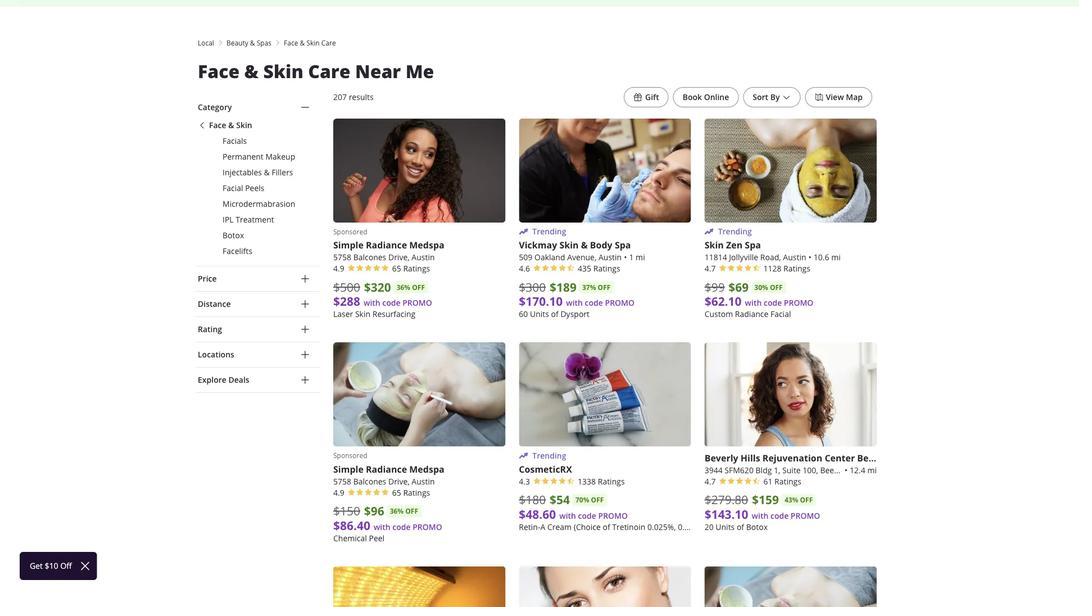 Task type: describe. For each thing, give the bounding box(es) containing it.
skin inside $500 $320 36% off $288 with code promo laser skin resurfacing
[[355, 309, 370, 319]]

• 12.4 mi
[[845, 465, 877, 475]]

4.6
[[519, 263, 530, 274]]

0 horizontal spatial cave
[[836, 465, 854, 475]]

face for face & skin care near me
[[198, 59, 240, 83]]

$500 $320 36% off $288 with code promo laser skin resurfacing
[[333, 279, 432, 319]]

drive, for $320
[[388, 252, 410, 263]]

65 ratings for $320
[[392, 263, 430, 274]]

$86.40
[[333, 517, 370, 533]]

custom
[[705, 309, 733, 319]]

of for $143.10
[[737, 522, 744, 532]]

435 ratings
[[578, 263, 620, 274]]

rejuvenation
[[763, 452, 823, 464]]

austin inside skin zen spa 11814 jollyville road, austin • 10.6 mi
[[783, 252, 806, 263]]

units for $170.10
[[530, 309, 549, 319]]

$320
[[364, 279, 391, 295]]

skin inside skin zen spa 11814 jollyville road, austin • 10.6 mi
[[705, 239, 724, 251]]

rating
[[198, 324, 222, 334]]

skin down the spas
[[263, 59, 303, 83]]

facials permanent makeup injectables & fillers facial peels microdermabrasion ipl treatment botox facelifts
[[223, 136, 295, 256]]

off for $159
[[800, 495, 813, 505]]

peel
[[369, 533, 385, 543]]

bldg
[[756, 465, 772, 475]]

me
[[406, 59, 434, 83]]

100,
[[803, 465, 818, 475]]

code for $96
[[393, 522, 411, 532]]

facial peels link
[[198, 183, 320, 194]]

65 for $320
[[392, 263, 401, 274]]

$288
[[333, 293, 360, 310]]

with for $69
[[745, 298, 762, 308]]

0 vertical spatial bee
[[857, 452, 874, 464]]

& for beauty & spas
[[250, 38, 255, 47]]

0 horizontal spatial bee
[[820, 465, 834, 475]]

oakland
[[535, 252, 565, 263]]

207 results
[[333, 92, 374, 102]]

facials link
[[198, 135, 320, 147]]

$62.10
[[705, 293, 742, 310]]

promo for $320
[[403, 298, 432, 308]]

$96
[[364, 503, 384, 519]]

suite
[[783, 465, 801, 475]]

promo for $96
[[413, 522, 442, 532]]

ratings right 1338 at the bottom
[[598, 476, 625, 486]]

sponsored for $320
[[333, 227, 367, 236]]

promo for $69
[[784, 298, 814, 308]]

61 ratings
[[764, 476, 802, 486]]

60
[[519, 309, 528, 319]]

$170.10
[[519, 293, 563, 310]]

3944
[[705, 465, 723, 475]]

& for face & skin
[[228, 120, 234, 130]]

$150 $96 36% off $86.40 with code promo chemical peel
[[333, 503, 442, 543]]

10.6
[[814, 252, 829, 263]]

2 horizontal spatial mi
[[868, 465, 877, 475]]

microdermabrasion link
[[198, 198, 320, 210]]

code for $320
[[382, 298, 401, 308]]

off for $320
[[412, 283, 425, 292]]

435
[[578, 263, 591, 274]]

online
[[704, 92, 729, 102]]

beverly hills rejuvenation center bee cave
[[705, 452, 898, 464]]

price button
[[196, 266, 320, 291]]

36% for $320
[[397, 283, 410, 292]]

65 ratings for $96
[[392, 487, 430, 498]]

$500
[[333, 279, 360, 295]]

1128 ratings
[[764, 263, 811, 274]]

sponsored simple radiance medspa 5758 balcones drive, austin for $96
[[333, 451, 444, 486]]

facelifts link
[[198, 246, 320, 257]]

facial inside $99 $69 30% off $62.10 with code promo custom radiance facial
[[771, 309, 791, 319]]

1
[[629, 252, 634, 263]]

local
[[198, 38, 214, 47]]

30%
[[755, 283, 768, 292]]

book online
[[683, 92, 729, 102]]

ratings for $96
[[403, 487, 430, 498]]

balcones for $96
[[353, 476, 386, 486]]

$180 $54 70% off $48.60 with code promo
[[519, 492, 628, 522]]

avenue,
[[567, 252, 597, 263]]

trending up "cosmeticrx" on the bottom
[[533, 450, 566, 461]]

off for $54
[[591, 495, 604, 505]]

breadcrumbs element
[[196, 38, 884, 48]]

0 vertical spatial cave
[[876, 452, 898, 464]]

2 horizontal spatial •
[[845, 465, 848, 475]]

explore deals button
[[196, 368, 320, 392]]

view map button
[[805, 87, 872, 107]]

botox for $143.10
[[746, 522, 768, 532]]

face for face & skin care
[[284, 38, 298, 47]]

code for $159
[[771, 510, 789, 521]]

map
[[846, 92, 863, 102]]

mi inside skin zen spa 11814 jollyville road, austin • 10.6 mi
[[831, 252, 841, 263]]

$143.10
[[705, 506, 749, 522]]

price
[[198, 273, 217, 284]]

explore
[[198, 375, 226, 385]]

$279.80
[[705, 492, 748, 508]]

radiance inside $99 $69 30% off $62.10 with code promo custom radiance facial
[[735, 309, 769, 319]]

center
[[825, 452, 855, 464]]

drive, for $96
[[388, 476, 410, 486]]

local link
[[198, 38, 214, 48]]

ratings for $189
[[593, 263, 620, 274]]

sponsored simple radiance medspa 5758 balcones drive, austin for $320
[[333, 227, 444, 263]]

distance
[[198, 299, 231, 309]]

of for $170.10
[[551, 309, 559, 319]]

face & skin care
[[284, 38, 336, 47]]

code for $69
[[764, 298, 782, 308]]

5758 for $320
[[333, 252, 351, 263]]

radiance for $96
[[366, 463, 407, 475]]

category list
[[198, 120, 320, 257]]

spa inside vickmay skin & body spa 509 oakland avenue, austin • 1 mi
[[615, 239, 631, 251]]

spa inside skin zen spa 11814 jollyville road, austin • 10.6 mi
[[745, 239, 761, 251]]

fillers
[[272, 167, 293, 178]]

locations
[[198, 349, 234, 360]]

laser
[[333, 309, 353, 319]]

body
[[590, 239, 613, 251]]

dysport
[[561, 309, 590, 319]]

care for face & skin care near me
[[308, 59, 351, 83]]

1,
[[774, 465, 780, 475]]

$69
[[729, 279, 749, 295]]

gift button
[[624, 87, 669, 107]]

4.3
[[519, 476, 530, 486]]

off for $96
[[405, 506, 418, 516]]

with for $54
[[559, 510, 576, 521]]

12.4
[[850, 465, 866, 475]]

facial inside facials permanent makeup injectables & fillers facial peels microdermabrasion ipl treatment botox facelifts
[[223, 183, 243, 193]]

1128
[[764, 263, 782, 274]]

book
[[683, 92, 702, 102]]

4.7 for 1128 ratings
[[705, 263, 716, 274]]

skin inside breadcrumbs element
[[307, 38, 320, 47]]

207
[[333, 92, 347, 102]]

509
[[519, 252, 533, 263]]

$300 $189 37% off $170.10 with code promo 60 units of dysport
[[519, 279, 635, 319]]

face & skin care near me
[[198, 59, 434, 83]]

gift
[[645, 92, 659, 102]]

• inside skin zen spa 11814 jollyville road, austin • 10.6 mi
[[809, 252, 812, 263]]



Task type: vqa. For each thing, say whether or not it's contained in the screenshot.
TEXAS
no



Task type: locate. For each thing, give the bounding box(es) containing it.
sponsored simple radiance medspa 5758 balcones drive, austin up $320
[[333, 227, 444, 263]]

1 balcones from the top
[[353, 252, 386, 263]]

4.9 up the $150
[[333, 487, 344, 498]]

43%
[[785, 495, 798, 505]]

1 drive, from the top
[[388, 252, 410, 263]]

units right 60
[[530, 309, 549, 319]]

0 vertical spatial of
[[551, 309, 559, 319]]

0 vertical spatial radiance
[[366, 239, 407, 251]]

skin right the 'laser' on the left bottom of page
[[355, 309, 370, 319]]

promo inside '$150 $96 36% off $86.40 with code promo chemical peel'
[[413, 522, 442, 532]]

0 horizontal spatial •
[[624, 252, 627, 263]]

makeup
[[266, 151, 295, 162]]

facials
[[223, 136, 247, 146]]

1 vertical spatial 4.9
[[333, 487, 344, 498]]

code for $189
[[585, 298, 603, 308]]

jollyville
[[729, 252, 758, 263]]

& for face & skin care near me
[[244, 59, 259, 83]]

simple for $320
[[333, 239, 364, 251]]

trending for $189
[[533, 226, 566, 237]]

0 vertical spatial simple
[[333, 239, 364, 251]]

with up peel
[[374, 522, 390, 532]]

1 sponsored from the top
[[333, 227, 367, 236]]

& up "facials"
[[228, 120, 234, 130]]

off for $69
[[770, 283, 783, 292]]

1 vertical spatial radiance
[[735, 309, 769, 319]]

1 vertical spatial 65 ratings
[[392, 487, 430, 498]]

• left the 12.4
[[845, 465, 848, 475]]

sponsored
[[333, 227, 367, 236], [333, 451, 367, 460]]

1338 ratings
[[578, 476, 625, 486]]

1 vertical spatial balcones
[[353, 476, 386, 486]]

face inside breadcrumbs element
[[284, 38, 298, 47]]

1 vertical spatial cave
[[836, 465, 854, 475]]

botox inside facials permanent makeup injectables & fillers facial peels microdermabrasion ipl treatment botox facelifts
[[223, 230, 244, 241]]

injectables
[[223, 167, 262, 178]]

face inside 'category' "list"
[[209, 120, 226, 130]]

permanent makeup link
[[198, 151, 320, 162]]

with down $159
[[752, 510, 769, 521]]

mi
[[636, 252, 645, 263], [831, 252, 841, 263], [868, 465, 877, 475]]

code inside '$150 $96 36% off $86.40 with code promo chemical peel'
[[393, 522, 411, 532]]

mi right the 12.4
[[868, 465, 877, 475]]

0 vertical spatial balcones
[[353, 252, 386, 263]]

code for $54
[[578, 510, 596, 521]]

1 simple from the top
[[333, 239, 364, 251]]

promo inside $500 $320 36% off $288 with code promo laser skin resurfacing
[[403, 298, 432, 308]]

with inside $99 $69 30% off $62.10 with code promo custom radiance facial
[[745, 298, 762, 308]]

4.9 for $86.40
[[333, 487, 344, 498]]

injectables & fillers link
[[198, 167, 320, 178]]

of
[[551, 309, 559, 319], [737, 522, 744, 532]]

1 vertical spatial facial
[[771, 309, 791, 319]]

off inside $279.80 $159 43% off $143.10 with code promo 20 units of botox
[[800, 495, 813, 505]]

botox inside $279.80 $159 43% off $143.10 with code promo 20 units of botox
[[746, 522, 768, 532]]

ratings for $69
[[784, 263, 811, 274]]

mi inside vickmay skin & body spa 509 oakland avenue, austin • 1 mi
[[636, 252, 645, 263]]

skin up "facials"
[[236, 120, 252, 130]]

5758 for $96
[[333, 476, 351, 486]]

1 medspa from the top
[[409, 239, 444, 251]]

0 vertical spatial facial
[[223, 183, 243, 193]]

botox up facelifts
[[223, 230, 244, 241]]

code
[[382, 298, 401, 308], [585, 298, 603, 308], [764, 298, 782, 308], [578, 510, 596, 521], [771, 510, 789, 521], [393, 522, 411, 532]]

1 vertical spatial 5758
[[333, 476, 351, 486]]

off right 43%
[[800, 495, 813, 505]]

view map
[[826, 92, 863, 102]]

1 vertical spatial sponsored
[[333, 451, 367, 460]]

with inside '$150 $96 36% off $86.40 with code promo chemical peel'
[[374, 522, 390, 532]]

bee up • 12.4 mi
[[857, 452, 874, 464]]

chemical
[[333, 533, 367, 543]]

5758
[[333, 252, 351, 263], [333, 476, 351, 486]]

0 vertical spatial sponsored
[[333, 227, 367, 236]]

facial
[[223, 183, 243, 193], [771, 309, 791, 319]]

65 up $500 $320 36% off $288 with code promo laser skin resurfacing on the left of page
[[392, 263, 401, 274]]

cave down center
[[836, 465, 854, 475]]

$99
[[705, 279, 725, 295]]

36% right $320
[[397, 283, 410, 292]]

code down 37%
[[585, 298, 603, 308]]

ratings for $320
[[403, 263, 430, 274]]

by
[[771, 92, 780, 102]]

sort by button
[[743, 87, 801, 107]]

& for face & skin care
[[300, 38, 305, 47]]

1 5758 from the top
[[333, 252, 351, 263]]

1 horizontal spatial •
[[809, 252, 812, 263]]

with inside $279.80 $159 43% off $143.10 with code promo 20 units of botox
[[752, 510, 769, 521]]

promo inside $300 $189 37% off $170.10 with code promo 60 units of dysport
[[605, 298, 635, 308]]

of down $279.80
[[737, 522, 744, 532]]

with up the dysport
[[566, 298, 583, 308]]

1 vertical spatial bee
[[820, 465, 834, 475]]

with for $320
[[364, 298, 380, 308]]

beauty & spas link
[[226, 38, 272, 48]]

skin zen spa 11814 jollyville road, austin • 10.6 mi
[[705, 239, 841, 263]]

vickmay
[[519, 239, 557, 251]]

simple for $96
[[333, 463, 364, 475]]

1 horizontal spatial cave
[[876, 452, 898, 464]]

face right the spas
[[284, 38, 298, 47]]

units for $143.10
[[716, 522, 735, 532]]

balcones up "$96"
[[353, 476, 386, 486]]

off up 'resurfacing'
[[412, 283, 425, 292]]

1 horizontal spatial facial
[[771, 309, 791, 319]]

with inside $180 $54 70% off $48.60 with code promo
[[559, 510, 576, 521]]

• inside vickmay skin & body spa 509 oakland avenue, austin • 1 mi
[[624, 252, 627, 263]]

& inside face & skin link
[[228, 120, 234, 130]]

0 vertical spatial 65
[[392, 263, 401, 274]]

trending
[[533, 226, 566, 237], [718, 226, 752, 237], [533, 450, 566, 461]]

with
[[364, 298, 380, 308], [566, 298, 583, 308], [745, 298, 762, 308], [559, 510, 576, 521], [752, 510, 769, 521], [374, 522, 390, 532]]

trending up "vickmay"
[[533, 226, 566, 237]]

of inside $279.80 $159 43% off $143.10 with code promo 20 units of botox
[[737, 522, 744, 532]]

2 sponsored simple radiance medspa 5758 balcones drive, austin from the top
[[333, 451, 444, 486]]

spa up jollyville
[[745, 239, 761, 251]]

0 horizontal spatial mi
[[636, 252, 645, 263]]

off inside $180 $54 70% off $48.60 with code promo
[[591, 495, 604, 505]]

view
[[826, 92, 844, 102]]

off inside '$150 $96 36% off $86.40 with code promo chemical peel'
[[405, 506, 418, 516]]

2 4.9 from the top
[[333, 487, 344, 498]]

with down 30%
[[745, 298, 762, 308]]

0 vertical spatial 4.7
[[705, 263, 716, 274]]

0 vertical spatial 36%
[[397, 283, 410, 292]]

65 for $96
[[392, 487, 401, 498]]

0 vertical spatial botox
[[223, 230, 244, 241]]

0 horizontal spatial units
[[530, 309, 549, 319]]

spas
[[257, 38, 272, 47]]

ratings up $500 $320 36% off $288 with code promo laser skin resurfacing on the left of page
[[403, 263, 430, 274]]

1 vertical spatial botox
[[746, 522, 768, 532]]

off inside $300 $189 37% off $170.10 with code promo 60 units of dysport
[[598, 283, 611, 292]]

off inside $500 $320 36% off $288 with code promo laser skin resurfacing
[[412, 283, 425, 292]]

0 vertical spatial 5758
[[333, 252, 351, 263]]

explore deals
[[198, 375, 249, 385]]

zen
[[726, 239, 743, 251]]

1 horizontal spatial botox
[[746, 522, 768, 532]]

• left 10.6
[[809, 252, 812, 263]]

radiance for $320
[[366, 239, 407, 251]]

beverly
[[705, 452, 738, 464]]

distance button
[[196, 292, 320, 316]]

1338
[[578, 476, 596, 486]]

4.7 for 61 ratings
[[705, 476, 716, 486]]

permanent
[[223, 151, 264, 162]]

with down $54
[[559, 510, 576, 521]]

2 5758 from the top
[[333, 476, 351, 486]]

1 vertical spatial 65
[[392, 487, 401, 498]]

treatment
[[236, 214, 274, 225]]

rating button
[[196, 317, 320, 342]]

0 vertical spatial care
[[321, 38, 336, 47]]

book online button
[[673, 87, 739, 107]]

mi right 10.6
[[831, 252, 841, 263]]

65 up '$150 $96 36% off $86.40 with code promo chemical peel'
[[392, 487, 401, 498]]

& inside beauty & spas link
[[250, 38, 255, 47]]

vickmay skin & body spa 509 oakland avenue, austin • 1 mi
[[519, 239, 645, 263]]

1 vertical spatial care
[[308, 59, 351, 83]]

1 horizontal spatial bee
[[857, 452, 874, 464]]

0 vertical spatial drive,
[[388, 252, 410, 263]]

4.9
[[333, 263, 344, 274], [333, 487, 344, 498]]

medspa for $96
[[409, 463, 444, 475]]

balcones
[[353, 252, 386, 263], [353, 476, 386, 486]]

with down $320
[[364, 298, 380, 308]]

simple up the $150
[[333, 463, 364, 475]]

road,
[[760, 252, 781, 263]]

drive, up '$150 $96 36% off $86.40 with code promo chemical peel'
[[388, 476, 410, 486]]

4.9 up $500 at the left of the page
[[333, 263, 344, 274]]

care inside breadcrumbs element
[[321, 38, 336, 47]]

code down 30%
[[764, 298, 782, 308]]

36% inside $500 $320 36% off $288 with code promo laser skin resurfacing
[[397, 283, 410, 292]]

botox down $159
[[746, 522, 768, 532]]

radiance up $320
[[366, 239, 407, 251]]

code down 70%
[[578, 510, 596, 521]]

sponsored up the $150
[[333, 451, 367, 460]]

sort by
[[753, 92, 780, 102]]

1 vertical spatial units
[[716, 522, 735, 532]]

promo for $54
[[598, 510, 628, 521]]

off right "$96"
[[405, 506, 418, 516]]

4.7 down 3944 at right
[[705, 476, 716, 486]]

austin
[[412, 252, 435, 263], [599, 252, 622, 263], [783, 252, 806, 263], [412, 476, 435, 486]]

37%
[[582, 283, 596, 292]]

4.9 for $288
[[333, 263, 344, 274]]

1 horizontal spatial of
[[737, 522, 744, 532]]

$159
[[752, 492, 779, 508]]

1 vertical spatial 36%
[[390, 506, 404, 516]]

units right 20
[[716, 522, 735, 532]]

with for $159
[[752, 510, 769, 521]]

1 4.7 from the top
[[705, 263, 716, 274]]

0 vertical spatial medspa
[[409, 239, 444, 251]]

ratings
[[403, 263, 430, 274], [593, 263, 620, 274], [784, 263, 811, 274], [598, 476, 625, 486], [775, 476, 802, 486], [403, 487, 430, 498]]

with inside $500 $320 36% off $288 with code promo laser skin resurfacing
[[364, 298, 380, 308]]

category
[[198, 102, 232, 112]]

hills
[[741, 452, 760, 464]]

11814
[[705, 252, 727, 263]]

2 balcones from the top
[[353, 476, 386, 486]]

locations button
[[196, 342, 320, 367]]

skin inside vickmay skin & body spa 509 oakland avenue, austin • 1 mi
[[560, 239, 579, 251]]

$279.80 $159 43% off $143.10 with code promo 20 units of botox
[[705, 492, 820, 532]]

off inside $99 $69 30% off $62.10 with code promo custom radiance facial
[[770, 283, 783, 292]]

care
[[321, 38, 336, 47], [308, 59, 351, 83]]

face down "category"
[[209, 120, 226, 130]]

skin
[[307, 38, 320, 47], [263, 59, 303, 83], [236, 120, 252, 130], [560, 239, 579, 251], [705, 239, 724, 251], [355, 309, 370, 319]]

2 4.7 from the top
[[705, 476, 716, 486]]

drive, up $320
[[388, 252, 410, 263]]

results
[[349, 92, 374, 102]]

off right 30%
[[770, 283, 783, 292]]

code inside $500 $320 36% off $288 with code promo laser skin resurfacing
[[382, 298, 401, 308]]

trending for $69
[[718, 226, 752, 237]]

cave
[[876, 452, 898, 464], [836, 465, 854, 475]]

code down 43%
[[771, 510, 789, 521]]

1 65 ratings from the top
[[392, 263, 430, 274]]

near
[[355, 59, 401, 83]]

cosmeticrx
[[519, 463, 572, 475]]

off for $189
[[598, 283, 611, 292]]

balcones for $320
[[353, 252, 386, 263]]

medspa for $320
[[409, 239, 444, 251]]

36% right "$96"
[[390, 506, 404, 516]]

1 4.9 from the top
[[333, 263, 344, 274]]

65
[[392, 263, 401, 274], [392, 487, 401, 498]]

1 vertical spatial medspa
[[409, 463, 444, 475]]

2 vertical spatial radiance
[[366, 463, 407, 475]]

2 65 from the top
[[392, 487, 401, 498]]

care for face & skin care
[[321, 38, 336, 47]]

$99 $69 30% off $62.10 with code promo custom radiance facial
[[705, 279, 814, 319]]

code up 'resurfacing'
[[382, 298, 401, 308]]

cave up • 12.4 mi
[[876, 452, 898, 464]]

2 drive, from the top
[[388, 476, 410, 486]]

ratings right 1128
[[784, 263, 811, 274]]

$180
[[519, 492, 546, 508]]

radiance up "$96"
[[366, 463, 407, 475]]

sponsored up $500 at the left of the page
[[333, 227, 367, 236]]

• left 1
[[624, 252, 627, 263]]

code inside $180 $54 70% off $48.60 with code promo
[[578, 510, 596, 521]]

sort
[[753, 92, 768, 102]]

of left the dysport
[[551, 309, 559, 319]]

0 vertical spatial units
[[530, 309, 549, 319]]

$300
[[519, 279, 546, 295]]

facial down 1128 ratings in the right of the page
[[771, 309, 791, 319]]

code inside $99 $69 30% off $62.10 with code promo custom radiance facial
[[764, 298, 782, 308]]

5758 up $500 at the left of the page
[[333, 252, 351, 263]]

face for face & skin
[[209, 120, 226, 130]]

skin up face & skin care near me
[[307, 38, 320, 47]]

beauty & spas
[[226, 38, 272, 47]]

off right 37%
[[598, 283, 611, 292]]

2 vertical spatial face
[[209, 120, 226, 130]]

ratings right "435"
[[593, 263, 620, 274]]

&
[[250, 38, 255, 47], [300, 38, 305, 47], [244, 59, 259, 83], [228, 120, 234, 130], [264, 167, 270, 178], [581, 239, 588, 251]]

care up face & skin care near me
[[321, 38, 336, 47]]

facelifts
[[223, 246, 252, 256]]

sponsored simple radiance medspa 5758 balcones drive, austin
[[333, 227, 444, 263], [333, 451, 444, 486]]

0 horizontal spatial of
[[551, 309, 559, 319]]

0 vertical spatial face
[[284, 38, 298, 47]]

promo for $189
[[605, 298, 635, 308]]

1 vertical spatial face
[[198, 59, 240, 83]]

austin inside vickmay skin & body spa 509 oakland avenue, austin • 1 mi
[[599, 252, 622, 263]]

bee right 100,
[[820, 465, 834, 475]]

0 vertical spatial 65 ratings
[[392, 263, 430, 274]]

mi right 1
[[636, 252, 645, 263]]

& inside vickmay skin & body spa 509 oakland avenue, austin • 1 mi
[[581, 239, 588, 251]]

0 vertical spatial sponsored simple radiance medspa 5758 balcones drive, austin
[[333, 227, 444, 263]]

code inside $300 $189 37% off $170.10 with code promo 60 units of dysport
[[585, 298, 603, 308]]

promo inside $99 $69 30% off $62.10 with code promo custom radiance facial
[[784, 298, 814, 308]]

peels
[[245, 183, 264, 193]]

0 horizontal spatial spa
[[615, 239, 631, 251]]

sponsored simple radiance medspa 5758 balcones drive, austin up "$96"
[[333, 451, 444, 486]]

65 ratings up '$150 $96 36% off $86.40 with code promo chemical peel'
[[392, 487, 430, 498]]

units inside $279.80 $159 43% off $143.10 with code promo 20 units of botox
[[716, 522, 735, 532]]

& left the spas
[[250, 38, 255, 47]]

& down beauty & spas link
[[244, 59, 259, 83]]

simple up $500 at the left of the page
[[333, 239, 364, 251]]

2 medspa from the top
[[409, 463, 444, 475]]

0 vertical spatial 4.9
[[333, 263, 344, 274]]

1 vertical spatial drive,
[[388, 476, 410, 486]]

1 spa from the left
[[615, 239, 631, 251]]

2 simple from the top
[[333, 463, 364, 475]]

facial down injectables
[[223, 183, 243, 193]]

trending up zen
[[718, 226, 752, 237]]

bee
[[857, 452, 874, 464], [820, 465, 834, 475]]

1 vertical spatial of
[[737, 522, 744, 532]]

1 horizontal spatial units
[[716, 522, 735, 532]]

2 65 ratings from the top
[[392, 487, 430, 498]]

5758 up the $150
[[333, 476, 351, 486]]

skin up 11814
[[705, 239, 724, 251]]

4.7 down 11814
[[705, 263, 716, 274]]

1 vertical spatial 4.7
[[705, 476, 716, 486]]

radiance down 30%
[[735, 309, 769, 319]]

promo for $159
[[791, 510, 820, 521]]

skin up avenue,
[[560, 239, 579, 251]]

36% inside '$150 $96 36% off $86.40 with code promo chemical peel'
[[390, 506, 404, 516]]

$48.60
[[519, 506, 556, 522]]

promo inside $180 $54 70% off $48.60 with code promo
[[598, 510, 628, 521]]

sponsored for $96
[[333, 451, 367, 460]]

of inside $300 $189 37% off $170.10 with code promo 60 units of dysport
[[551, 309, 559, 319]]

1 sponsored simple radiance medspa 5758 balcones drive, austin from the top
[[333, 227, 444, 263]]

2 sponsored from the top
[[333, 451, 367, 460]]

2 spa from the left
[[745, 239, 761, 251]]

65 ratings up $500 $320 36% off $288 with code promo laser skin resurfacing on the left of page
[[392, 263, 430, 274]]

code right $86.40
[[393, 522, 411, 532]]

botox for &
[[223, 230, 244, 241]]

with for $189
[[566, 298, 583, 308]]

0 horizontal spatial facial
[[223, 183, 243, 193]]

microdermabrasion
[[223, 199, 295, 209]]

•
[[624, 252, 627, 263], [809, 252, 812, 263], [845, 465, 848, 475]]

0 horizontal spatial botox
[[223, 230, 244, 241]]

ratings up '$150 $96 36% off $86.40 with code promo chemical peel'
[[403, 487, 430, 498]]

1 vertical spatial sponsored simple radiance medspa 5758 balcones drive, austin
[[333, 451, 444, 486]]

spa up 1
[[615, 239, 631, 251]]

with inside $300 $189 37% off $170.10 with code promo 60 units of dysport
[[566, 298, 583, 308]]

1 horizontal spatial spa
[[745, 239, 761, 251]]

& up avenue,
[[581, 239, 588, 251]]

ratings down suite
[[775, 476, 802, 486]]

36% for $96
[[390, 506, 404, 516]]

face down local
[[198, 59, 240, 83]]

skin inside 'category' "list"
[[236, 120, 252, 130]]

units inside $300 $189 37% off $170.10 with code promo 60 units of dysport
[[530, 309, 549, 319]]

face & skin
[[209, 120, 252, 130]]

& inside facials permanent makeup injectables & fillers facial peels microdermabrasion ipl treatment botox facelifts
[[264, 167, 270, 178]]

off right 70%
[[591, 495, 604, 505]]

with for $96
[[374, 522, 390, 532]]

code inside $279.80 $159 43% off $143.10 with code promo 20 units of botox
[[771, 510, 789, 521]]

1 vertical spatial simple
[[333, 463, 364, 475]]

36%
[[397, 283, 410, 292], [390, 506, 404, 516]]

balcones up $320
[[353, 252, 386, 263]]

& left fillers
[[264, 167, 270, 178]]

ipl
[[223, 214, 234, 225]]

1 horizontal spatial mi
[[831, 252, 841, 263]]

care up '207'
[[308, 59, 351, 83]]

1 65 from the top
[[392, 263, 401, 274]]

promo inside $279.80 $159 43% off $143.10 with code promo 20 units of botox
[[791, 510, 820, 521]]

& up face & skin care near me
[[300, 38, 305, 47]]

61
[[764, 476, 773, 486]]



